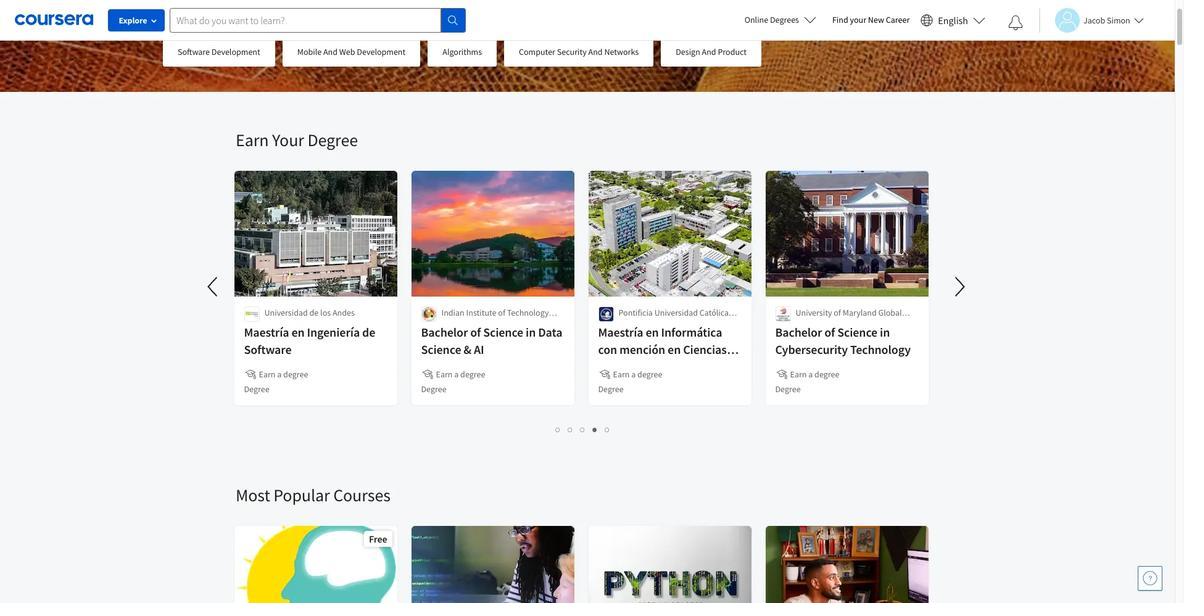 Task type: vqa. For each thing, say whether or not it's contained in the screenshot.
the Development inside the Software Development link
yes



Task type: locate. For each thing, give the bounding box(es) containing it.
informática
[[662, 325, 723, 340]]

degree down mención
[[638, 369, 663, 380]]

science inside bachelor of science in cybersecurity technology
[[838, 325, 878, 340]]

indian institute of technology guwahati
[[442, 307, 549, 331]]

guwahati
[[442, 320, 477, 331]]

of inside university of maryland global campus
[[835, 307, 842, 319]]

bachelor down indian
[[422, 325, 469, 340]]

earn a degree
[[259, 369, 309, 380], [436, 369, 486, 380], [614, 369, 663, 380], [791, 369, 840, 380]]

of right institute
[[499, 307, 506, 319]]

bachelor
[[422, 325, 469, 340], [776, 325, 823, 340]]

1 a from the left
[[278, 369, 282, 380]]

0 horizontal spatial technology
[[508, 307, 549, 319]]

1 horizontal spatial software
[[244, 342, 292, 357]]

in inside bachelor of science in cybersecurity technology
[[881, 325, 891, 340]]

earn your degree
[[236, 129, 358, 151]]

a down maestría en ingeniería de software
[[278, 369, 282, 380]]

0 vertical spatial software
[[178, 46, 210, 57]]

help center image
[[1143, 572, 1158, 587]]

maestría inside maestría en ingeniería de software
[[244, 325, 290, 340]]

in for cybersecurity
[[881, 325, 891, 340]]

earn your degree carousel element
[[199, 92, 975, 448]]

find your new career
[[833, 14, 910, 25]]

of left maryland
[[835, 307, 842, 319]]

0 horizontal spatial software
[[178, 46, 210, 57]]

en for ingeniería
[[292, 325, 305, 340]]

3 earn a degree from the left
[[614, 369, 663, 380]]

maestría up con
[[599, 325, 644, 340]]

2 maestría from the left
[[599, 325, 644, 340]]

3 button
[[577, 423, 589, 437]]

3 and from the left
[[702, 46, 717, 57]]

de left los
[[310, 307, 319, 319]]

1 development from the left
[[212, 46, 260, 57]]

algorithms
[[443, 46, 482, 57]]

0 horizontal spatial maestría
[[244, 325, 290, 340]]

technology
[[508, 307, 549, 319], [851, 342, 912, 357]]

science
[[484, 325, 524, 340], [838, 325, 878, 340], [422, 342, 462, 357]]

0 horizontal spatial universidad
[[265, 307, 308, 319]]

online degrees
[[745, 14, 799, 25]]

3 degree from the left
[[638, 369, 663, 380]]

en for informática
[[646, 325, 659, 340]]

most popular courses carousel element
[[230, 448, 1185, 604]]

and
[[324, 46, 338, 57], [589, 46, 603, 57], [702, 46, 717, 57]]

in inside bachelor of science in data science & ai
[[526, 325, 536, 340]]

1 earn a degree from the left
[[259, 369, 309, 380]]

product
[[718, 46, 747, 57]]

in for data
[[526, 325, 536, 340]]

1 horizontal spatial and
[[589, 46, 603, 57]]

in left data
[[526, 325, 536, 340]]

1 horizontal spatial science
[[484, 325, 524, 340]]

1 vertical spatial technology
[[851, 342, 912, 357]]

1 horizontal spatial de
[[363, 325, 376, 340]]

science left "&"
[[422, 342, 462, 357]]

and right security
[[589, 46, 603, 57]]

del
[[619, 320, 631, 331]]

0 horizontal spatial science
[[422, 342, 462, 357]]

python for everybody specialization by university of michigan, image
[[412, 527, 575, 604]]

of inside bachelor of science in cybersecurity technology
[[825, 325, 836, 340]]

0 horizontal spatial en
[[292, 325, 305, 340]]

ai
[[474, 342, 485, 357]]

de
[[310, 307, 319, 319], [363, 325, 376, 340], [599, 359, 612, 375]]

de left la
[[599, 359, 612, 375]]

and right design
[[702, 46, 717, 57]]

en inside maestría en ingeniería de software
[[292, 325, 305, 340]]

web
[[339, 46, 355, 57]]

new
[[869, 14, 885, 25]]

a down cybersecurity at the right bottom
[[809, 369, 814, 380]]

design and product link
[[661, 37, 762, 67]]

2 and from the left
[[589, 46, 603, 57]]

2 horizontal spatial and
[[702, 46, 717, 57]]

global
[[879, 307, 903, 319]]

1 horizontal spatial en
[[646, 325, 659, 340]]

None search field
[[170, 8, 466, 32]]

bachelor of science in cybersecurity technology
[[776, 325, 912, 357]]

universidad up informática
[[655, 307, 699, 319]]

design
[[676, 46, 701, 57]]

pontificia universidad católica del perú image
[[599, 307, 614, 322]]

2 universidad from the left
[[655, 307, 699, 319]]

universidad right the universidad de los andes icon
[[265, 307, 308, 319]]

1 vertical spatial software
[[244, 342, 292, 357]]

maryland
[[843, 307, 877, 319]]

degree for bachelor of science in data science & ai
[[422, 384, 447, 395]]

degree for mención
[[638, 369, 663, 380]]

science for data
[[484, 325, 524, 340]]

most popular courses
[[236, 485, 391, 507]]

de right ingeniería
[[363, 325, 376, 340]]

bachelor inside bachelor of science in cybersecurity technology
[[776, 325, 823, 340]]

2 degree from the left
[[461, 369, 486, 380]]

your
[[272, 129, 304, 151]]

2 bachelor from the left
[[776, 325, 823, 340]]

software inside "link"
[[178, 46, 210, 57]]

0 horizontal spatial in
[[526, 325, 536, 340]]

maestría down the universidad de los andes icon
[[244, 325, 290, 340]]

campus
[[796, 320, 826, 331]]

degree
[[284, 369, 309, 380], [461, 369, 486, 380], [638, 369, 663, 380], [815, 369, 840, 380]]

maestría
[[244, 325, 290, 340], [599, 325, 644, 340]]

0 horizontal spatial de
[[310, 307, 319, 319]]

of for bachelor of science in cybersecurity technology
[[825, 325, 836, 340]]

1 horizontal spatial bachelor
[[776, 325, 823, 340]]

degree down maestría en ingeniería de software
[[284, 369, 309, 380]]

popular
[[274, 485, 330, 507]]

3 a from the left
[[632, 369, 636, 380]]

5
[[605, 424, 610, 436]]

en down universidad de los andes
[[292, 325, 305, 340]]

earn a degree down mención
[[614, 369, 663, 380]]

list containing 1
[[236, 423, 930, 437]]

degree
[[308, 129, 358, 151], [244, 384, 270, 395], [422, 384, 447, 395], [599, 384, 624, 395], [776, 384, 801, 395]]

science down maryland
[[838, 325, 878, 340]]

0 horizontal spatial bachelor
[[422, 325, 469, 340]]

earn a degree down "&"
[[436, 369, 486, 380]]

0 vertical spatial de
[[310, 307, 319, 319]]

university
[[796, 307, 833, 319]]

a right la
[[632, 369, 636, 380]]

1 vertical spatial de
[[363, 325, 376, 340]]

0 horizontal spatial development
[[212, 46, 260, 57]]

1 horizontal spatial universidad
[[655, 307, 699, 319]]

development
[[212, 46, 260, 57], [357, 46, 406, 57]]

universidad
[[265, 307, 308, 319], [655, 307, 699, 319]]

1 and from the left
[[324, 46, 338, 57]]

a for maestría en informática con mención en ciencias de la computación
[[632, 369, 636, 380]]

4 a from the left
[[809, 369, 814, 380]]

list
[[236, 423, 930, 437]]

2 in from the left
[[881, 325, 891, 340]]

a down bachelor of science in data science & ai
[[455, 369, 459, 380]]

earn down cybersecurity at the right bottom
[[791, 369, 808, 380]]

1 degree from the left
[[284, 369, 309, 380]]

list inside earn your degree carousel "element"
[[236, 423, 930, 437]]

universidad inside pontificia universidad católica del perú
[[655, 307, 699, 319]]

en
[[292, 325, 305, 340], [646, 325, 659, 340], [668, 342, 681, 357]]

ciencias
[[684, 342, 728, 357]]

in down global
[[881, 325, 891, 340]]

science down institute
[[484, 325, 524, 340]]

1 bachelor from the left
[[422, 325, 469, 340]]

degree down cybersecurity at the right bottom
[[815, 369, 840, 380]]

degree down "&"
[[461, 369, 486, 380]]

en up mención
[[646, 325, 659, 340]]

en up computación
[[668, 342, 681, 357]]

jacob
[[1084, 15, 1106, 26]]

earn for bachelor of science in data science & ai
[[436, 369, 453, 380]]

earn a degree down cybersecurity at the right bottom
[[791, 369, 840, 380]]

mención
[[620, 342, 666, 357]]

technology down global
[[851, 342, 912, 357]]

software
[[178, 46, 210, 57], [244, 342, 292, 357]]

2 horizontal spatial science
[[838, 325, 878, 340]]

4 degree from the left
[[815, 369, 840, 380]]

1 horizontal spatial development
[[357, 46, 406, 57]]

earn for maestría en informática con mención en ciencias de la computación
[[614, 369, 630, 380]]

earn down con
[[614, 369, 630, 380]]

technology inside bachelor of science in cybersecurity technology
[[851, 342, 912, 357]]

career
[[886, 14, 910, 25]]

4 earn a degree from the left
[[791, 369, 840, 380]]

and left web
[[324, 46, 338, 57]]

4 button
[[589, 423, 602, 437]]

1 universidad from the left
[[265, 307, 308, 319]]

university of maryland global campus image
[[776, 307, 791, 322]]

bachelor up cybersecurity at the right bottom
[[776, 325, 823, 340]]

of inside bachelor of science in data science & ai
[[471, 325, 481, 340]]

of inside indian institute of technology guwahati
[[499, 307, 506, 319]]

0 horizontal spatial and
[[324, 46, 338, 57]]

2 vertical spatial de
[[599, 359, 612, 375]]

1 horizontal spatial in
[[881, 325, 891, 340]]

a
[[278, 369, 282, 380], [455, 369, 459, 380], [632, 369, 636, 380], [809, 369, 814, 380]]

a for bachelor of science in data science & ai
[[455, 369, 459, 380]]

explore
[[119, 15, 147, 26]]

1 horizontal spatial maestría
[[599, 325, 644, 340]]

con
[[599, 342, 618, 357]]

2 a from the left
[[455, 369, 459, 380]]

earn down maestría en ingeniería de software
[[259, 369, 276, 380]]

1 horizontal spatial technology
[[851, 342, 912, 357]]

in
[[526, 325, 536, 340], [881, 325, 891, 340]]

1 button
[[552, 423, 565, 437]]

software development link
[[163, 37, 275, 67]]

earn left your on the left top
[[236, 129, 269, 151]]

maestría inside maestría en informática con mención en ciencias de la computación
[[599, 325, 644, 340]]

of
[[499, 307, 506, 319], [835, 307, 842, 319], [471, 325, 481, 340], [825, 325, 836, 340]]

previous slide image
[[199, 272, 228, 302]]

2 earn a degree from the left
[[436, 369, 486, 380]]

a for bachelor of science in cybersecurity technology
[[809, 369, 814, 380]]

degree for software
[[284, 369, 309, 380]]

of up the ai
[[471, 325, 481, 340]]

1 maestría from the left
[[244, 325, 290, 340]]

earn a degree down maestría en ingeniería de software
[[259, 369, 309, 380]]

of up cybersecurity at the right bottom
[[825, 325, 836, 340]]

maestría for software
[[244, 325, 290, 340]]

indian institute of technology guwahati image
[[422, 307, 437, 322]]

mobile
[[297, 46, 322, 57]]

degree for data
[[461, 369, 486, 380]]

earn down guwahati at the bottom of the page
[[436, 369, 453, 380]]

maestría en informática con mención en ciencias de la computación
[[599, 325, 728, 375]]

0 vertical spatial technology
[[508, 307, 549, 319]]

2 horizontal spatial de
[[599, 359, 612, 375]]

software development
[[178, 46, 260, 57]]

earn
[[236, 129, 269, 151], [259, 369, 276, 380], [436, 369, 453, 380], [614, 369, 630, 380], [791, 369, 808, 380]]

simon
[[1108, 15, 1131, 26]]

1 in from the left
[[526, 325, 536, 340]]

bachelor inside bachelor of science in data science & ai
[[422, 325, 469, 340]]

bachelor for bachelor of science in cybersecurity technology
[[776, 325, 823, 340]]

technology up data
[[508, 307, 549, 319]]



Task type: describe. For each thing, give the bounding box(es) containing it.
find your new career link
[[827, 12, 916, 28]]

2 development from the left
[[357, 46, 406, 57]]

2 button
[[565, 423, 577, 437]]

security
[[557, 46, 587, 57]]

1
[[556, 424, 561, 436]]

university of maryland global campus
[[796, 307, 903, 331]]

computer security and networks
[[519, 46, 639, 57]]

design and product
[[676, 46, 747, 57]]

earn a degree for maestría en ingeniería de software
[[259, 369, 309, 380]]

jacob simon button
[[1040, 8, 1144, 32]]

computer security and networks link
[[504, 37, 654, 67]]

pontificia
[[619, 307, 653, 319]]

computer
[[519, 46, 556, 57]]

and for mobile
[[324, 46, 338, 57]]

de inside maestría en informática con mención en ciencias de la computación
[[599, 359, 612, 375]]

2 horizontal spatial en
[[668, 342, 681, 357]]

bachelor of science in data science & ai
[[422, 325, 563, 357]]

degrees
[[770, 14, 799, 25]]

data
[[539, 325, 563, 340]]

What do you want to learn? text field
[[170, 8, 441, 32]]

bachelor for bachelor of science in data science & ai
[[422, 325, 469, 340]]

universidad de los andes image
[[244, 307, 260, 322]]

science for cybersecurity
[[838, 325, 878, 340]]

mobile and web development
[[297, 46, 406, 57]]

show notifications image
[[1009, 15, 1024, 30]]

online
[[745, 14, 769, 25]]

católica
[[700, 307, 729, 319]]

find
[[833, 14, 849, 25]]

of for university of maryland global campus
[[835, 307, 842, 319]]

5 button
[[602, 423, 614, 437]]

software inside maestría en ingeniería de software
[[244, 342, 292, 357]]

english button
[[916, 0, 991, 40]]

de inside maestría en ingeniería de software
[[363, 325, 376, 340]]

next slide image
[[946, 272, 975, 302]]

andes
[[333, 307, 355, 319]]

outlined info action image
[[378, 1, 392, 15]]

computación
[[626, 359, 697, 375]]

perú
[[632, 320, 649, 331]]

and inside "link"
[[589, 46, 603, 57]]

jacob simon
[[1084, 15, 1131, 26]]

free
[[370, 533, 388, 546]]

earn a degree for bachelor of science in cybersecurity technology
[[791, 369, 840, 380]]

programming for everybody (getting started with python) course by university of michigan, image
[[589, 527, 753, 604]]

and for design
[[702, 46, 717, 57]]

courses
[[333, 485, 391, 507]]

los
[[321, 307, 331, 319]]

2
[[568, 424, 573, 436]]

free link
[[233, 525, 399, 604]]

cybersecurity
[[776, 342, 849, 357]]

coursera image
[[15, 10, 93, 30]]

explore button
[[108, 9, 165, 31]]

universidad de los andes
[[265, 307, 355, 319]]

earn for bachelor of science in cybersecurity technology
[[791, 369, 808, 380]]

google data analytics professional certificate by google, image
[[766, 527, 930, 604]]

a for maestría en ingeniería de software
[[278, 369, 282, 380]]

development inside "link"
[[212, 46, 260, 57]]

degree for cybersecurity
[[815, 369, 840, 380]]

institute
[[467, 307, 497, 319]]

your
[[850, 14, 867, 25]]

ingeniería
[[307, 325, 360, 340]]

earn a degree for maestría en informática con mención en ciencias de la computación
[[614, 369, 663, 380]]

most
[[236, 485, 270, 507]]

earn a degree for bachelor of science in data science & ai
[[436, 369, 486, 380]]

maestría for mención
[[599, 325, 644, 340]]

earn for maestría en ingeniería de software
[[259, 369, 276, 380]]

maestría en ingeniería de software
[[244, 325, 376, 357]]

la
[[614, 359, 624, 375]]

technology inside indian institute of technology guwahati
[[508, 307, 549, 319]]

mobile and web development link
[[283, 37, 421, 67]]

online degrees button
[[735, 6, 827, 33]]

pontificia universidad católica del perú
[[619, 307, 729, 331]]

&
[[464, 342, 472, 357]]

english
[[939, 14, 969, 26]]

algorithms link
[[428, 37, 497, 67]]

degree for maestría en ingeniería de software
[[244, 384, 270, 395]]

3
[[581, 424, 586, 436]]

indian
[[442, 307, 465, 319]]

networks
[[605, 46, 639, 57]]

4
[[593, 424, 598, 436]]

degree for bachelor of science in cybersecurity technology
[[776, 384, 801, 395]]

degree for maestría en informática con mención en ciencias de la computación
[[599, 384, 624, 395]]

of for bachelor of science in data science & ai
[[471, 325, 481, 340]]



